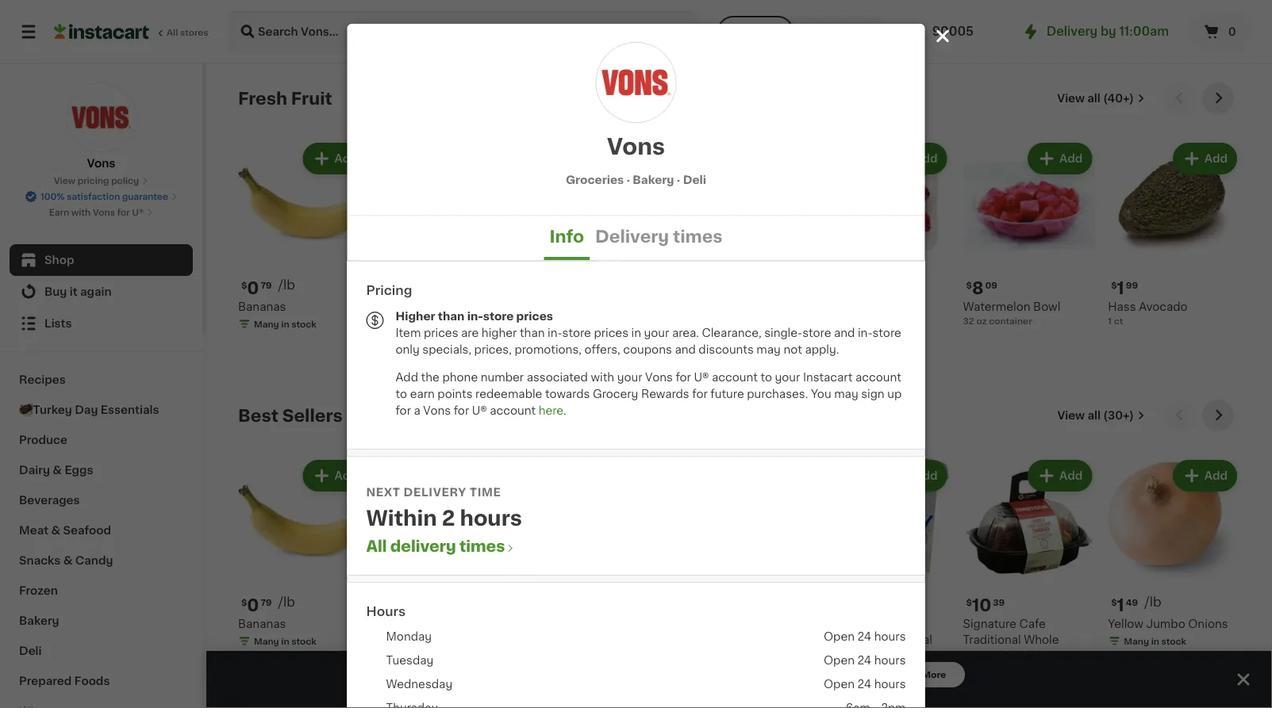 Task type: locate. For each thing, give the bounding box(es) containing it.
and down 6
[[675, 344, 696, 355]]

delivery
[[1047, 26, 1098, 37], [595, 228, 669, 245]]

higher
[[482, 327, 517, 338]]

beverages link
[[10, 486, 193, 516]]

hours
[[366, 606, 406, 618]]

for left $3
[[560, 303, 573, 312]]

add inside add the phone number associated with your vons for u® account to your instacart account to earn points redeemable towards grocery rewards for future purchases. you may sign up for a vons for u® account
[[396, 372, 418, 383]]

32 down watermelon
[[963, 317, 974, 326]]

oz inside driscoll's organic raspberries 6 oz container
[[681, 333, 692, 341]]

32 inside $ 0 32
[[406, 281, 417, 290]]

$ inside $ 1 49
[[1111, 599, 1117, 607]]

open 24 hours up whipped
[[824, 632, 906, 643]]

chicken
[[1013, 651, 1058, 662]]

buy
[[44, 286, 67, 298], [533, 303, 551, 312]]

0 vertical spatial open 24 hours
[[824, 632, 906, 643]]

service type group
[[717, 16, 888, 48]]

prepared
[[19, 676, 72, 687]]

u® down sponsored badge image
[[694, 372, 709, 383]]

sign
[[861, 388, 885, 400]]

delivery left by
[[1047, 26, 1098, 37]]

delivery up within 2 hours
[[404, 487, 466, 498]]

oz down watermelon
[[976, 317, 987, 326]]

delivery inside all delivery times 
[[390, 539, 456, 554]]

& left the eggs
[[53, 465, 62, 476]]

delivery by 11:00am link
[[1021, 22, 1169, 41]]

0 vertical spatial deli
[[683, 174, 706, 185]]

store down $3
[[562, 327, 591, 338]]

24 up qualify.
[[858, 656, 872, 667]]

0 horizontal spatial account
[[490, 405, 536, 416]]

all inside popup button
[[1087, 93, 1101, 104]]

0 vertical spatial all
[[1087, 93, 1101, 104]]

$0.79 per pound element for sellers
[[238, 596, 370, 616]]

& left candy at the bottom
[[63, 556, 73, 567]]

0 vertical spatial u®
[[132, 208, 144, 217]]

ground
[[383, 644, 425, 656]]

may inside add the phone number associated with your vons for u® account to your instacart account to earn points redeemable towards grocery rewards for future purchases. you may sign up for a vons for u® account
[[834, 388, 858, 400]]

open up whipped
[[824, 632, 855, 643]]

$ 0 79 /lb for best
[[241, 597, 295, 614]]

2 horizontal spatial account
[[856, 372, 901, 383]]

0 horizontal spatial may
[[757, 344, 781, 355]]

delivery
[[404, 487, 466, 498], [390, 539, 456, 554]]

main content
[[206, 63, 1272, 709]]

$ 0 32
[[386, 280, 417, 297]]

container up "discounts"
[[694, 333, 737, 341]]

number
[[481, 372, 524, 383]]

1 left the ct
[[1108, 317, 1112, 326]]

1 vertical spatial delivery
[[390, 539, 456, 554]]

1 vertical spatial all
[[1088, 410, 1101, 421]]

None search field
[[227, 10, 697, 54]]

container inside driscoll's organic raspberries 6 oz container
[[694, 333, 737, 341]]

add inside button
[[743, 669, 771, 682]]

instacart logo image
[[54, 22, 149, 41]]

original
[[889, 635, 932, 646]]

2 up green
[[553, 303, 558, 312]]

2 vertical spatial open
[[824, 679, 855, 690]]

stock for $1.49 per pound 'element'
[[1161, 637, 1187, 646]]

may inside higher than in-store prices item prices are higher than in-store prices in your area. clearance, single-store and in-store only specials, prices, promotions, offers, coupons and discounts may not apply.
[[757, 344, 781, 355]]

$ inside $ 1 99
[[1111, 281, 1117, 290]]

prices,
[[474, 344, 512, 355]]

0 horizontal spatial container
[[694, 333, 737, 341]]

oz right 30
[[977, 666, 988, 675]]

lb inside berry boss strawberries 1 lb container
[[824, 333, 832, 341]]

sellers
[[282, 408, 343, 424]]

1 vertical spatial item carousel region
[[238, 400, 1240, 709]]

account up future
[[712, 372, 758, 383]]

frozen link
[[10, 576, 193, 606]]

1 up apply.
[[818, 333, 822, 341]]

24 up whipped
[[858, 632, 872, 643]]

1 vertical spatial open 24 hours
[[824, 656, 906, 667]]

1 vertical spatial to
[[396, 388, 407, 400]]

your up grocery
[[617, 372, 642, 383]]

1 vertical spatial u®
[[694, 372, 709, 383]]

and up apply.
[[834, 327, 855, 338]]

0 horizontal spatial than
[[438, 311, 465, 322]]

1 vertical spatial delivery
[[595, 228, 669, 245]]

all left the (30+)
[[1088, 410, 1101, 421]]

0 vertical spatial delivery
[[1047, 26, 1098, 37]]

with down satisfaction
[[71, 208, 91, 217]]

0 horizontal spatial bakery
[[19, 616, 59, 627]]

& for dairy
[[53, 465, 62, 476]]

hours up cream
[[874, 632, 906, 643]]

deli up delivery times
[[683, 174, 706, 185]]

all delivery times 
[[366, 539, 516, 554]]

2 horizontal spatial to
[[823, 669, 837, 682]]

fresh fruit
[[238, 90, 332, 107]]

your up "coupons"
[[644, 327, 669, 338]]

to down whipped
[[823, 669, 837, 682]]

79
[[261, 281, 272, 290], [261, 599, 272, 607]]

1 horizontal spatial to
[[761, 372, 772, 383]]

2 all from the top
[[1088, 410, 1101, 421]]

$0.79
[[383, 317, 408, 326]]

delivery for delivery by 11:00am
[[1047, 26, 1098, 37]]

32
[[406, 281, 417, 290], [963, 317, 974, 326]]

snacks & candy link
[[10, 546, 193, 576]]

fresh
[[238, 90, 287, 107]]

$ for 49
[[1111, 599, 1117, 607]]

0 horizontal spatial 2
[[442, 509, 455, 529]]

2 open from the top
[[824, 656, 855, 667]]

container down watermelon
[[989, 317, 1032, 326]]

snacks
[[19, 556, 61, 567]]

1 horizontal spatial times
[[673, 228, 723, 245]]

1 horizontal spatial container
[[834, 333, 878, 341]]

all for delivery
[[366, 539, 387, 554]]

vons logo image
[[596, 43, 676, 122], [66, 83, 136, 152]]

open for monday
[[824, 632, 855, 643]]

vons up 'groceries · bakery · deli' at top
[[607, 136, 665, 158]]

&
[[53, 465, 62, 476], [51, 525, 60, 536], [63, 556, 73, 567]]

bakery up delivery times
[[633, 174, 674, 185]]

1 vertical spatial view
[[54, 177, 75, 185]]

buy it again link
[[10, 276, 193, 308]]

1 left 49 at right
[[1117, 598, 1124, 614]]

1 vertical spatial &
[[51, 525, 60, 536]]

0 horizontal spatial your
[[617, 372, 642, 383]]

open down "cheese"
[[824, 679, 855, 690]]

tab list
[[347, 216, 925, 260]]

close modal image
[[933, 26, 953, 46]]

1 bananas from the top
[[238, 301, 286, 312]]

1 horizontal spatial delivery
[[1047, 26, 1098, 37]]

0 vertical spatial bakery
[[633, 174, 674, 185]]

$ inside $ 0 32
[[386, 281, 392, 290]]

1 vertical spatial buy
[[533, 303, 551, 312]]

in- up are
[[467, 311, 483, 322]]

open 24 hours down spread
[[824, 679, 906, 690]]

the
[[421, 372, 440, 383]]

earn with vons for u® link
[[49, 206, 153, 219]]

hours down time at left
[[460, 509, 522, 529]]

bananas for best
[[238, 619, 286, 630]]

1 horizontal spatial with
[[591, 372, 614, 383]]

coupons
[[623, 344, 672, 355]]

1 horizontal spatial buy
[[533, 303, 551, 312]]

1 24 from the top
[[858, 632, 872, 643]]

/lb for sellers
[[278, 597, 295, 609]]

view all (30+)
[[1057, 410, 1134, 421]]

0 vertical spatial 2
[[553, 303, 558, 312]]

$
[[241, 281, 247, 290], [386, 281, 392, 290], [966, 281, 972, 290], [1111, 281, 1117, 290], [241, 599, 247, 607], [966, 599, 972, 607], [1111, 599, 1117, 607]]

& for snacks
[[63, 556, 73, 567]]

lb right '0.41'
[[432, 330, 440, 338]]

all for 10
[[1088, 410, 1101, 421]]

1 vertical spatial with
[[591, 372, 614, 383]]

1 vertical spatial 32
[[963, 317, 974, 326]]

bakery
[[633, 174, 674, 185], [19, 616, 59, 627]]

prices up offers,
[[594, 327, 629, 338]]

· right groceries
[[626, 174, 630, 185]]

1 vertical spatial open
[[824, 656, 855, 667]]

open down philadelphia
[[824, 656, 855, 667]]

0 vertical spatial buy
[[44, 286, 67, 298]]

container inside berry boss strawberries 1 lb container
[[834, 333, 878, 341]]

buy it again
[[44, 286, 112, 298]]

stock for fruit's $0.79 per pound element
[[291, 320, 317, 329]]

within 2 hours
[[366, 509, 522, 529]]

many in stock for sellers's $0.79 per pound element
[[254, 637, 317, 646]]

satisfaction
[[67, 192, 120, 201]]

in- down boss
[[858, 327, 873, 338]]

buy up green
[[533, 303, 551, 312]]

with up grocery
[[591, 372, 614, 383]]

oz right 12
[[829, 682, 840, 691]]

to up purchases.
[[761, 372, 772, 383]]

avocados
[[591, 317, 647, 328]]

1 horizontal spatial ·
[[677, 174, 680, 185]]

0 vertical spatial &
[[53, 465, 62, 476]]

delivery down 'groceries · bakery · deli' at top
[[595, 228, 669, 245]]

1 item carousel region from the top
[[238, 83, 1240, 387]]

1 $0.79 per pound element from the top
[[238, 278, 370, 299]]

100% satisfaction guarantee button
[[25, 187, 178, 203]]

3 open 24 hours from the top
[[824, 679, 906, 690]]

0 vertical spatial to
[[761, 372, 772, 383]]

0 vertical spatial may
[[757, 344, 781, 355]]

item carousel region
[[238, 83, 1240, 387], [238, 400, 1240, 709]]

1 vertical spatial bakery
[[19, 616, 59, 627]]

times down within 2 hours
[[459, 539, 505, 554]]

.
[[564, 405, 566, 416]]

may down single-
[[757, 344, 781, 355]]

higher than in-store prices item prices are higher than in-store prices in your area. clearance, single-store and in-store only specials, prices, promotions, offers, coupons and discounts may not apply.
[[396, 311, 901, 355]]

in-
[[467, 311, 483, 322], [548, 327, 562, 338], [858, 327, 873, 338]]

1 $ 0 79 /lb from the top
[[241, 279, 295, 297]]

area.
[[672, 327, 699, 338]]

with inside add the phone number associated with your vons for u® account to your instacart account to earn points redeemable towards grocery rewards for future purchases. you may sign up for a vons for u® account
[[591, 372, 614, 383]]

meat & seafood
[[19, 525, 111, 536]]

24 for tuesday
[[858, 656, 872, 667]]

2 vertical spatial 24
[[858, 679, 872, 690]]

prices up promotions,
[[516, 311, 553, 322]]

prices up specials,
[[424, 327, 458, 338]]

2 up all delivery times 
[[442, 509, 455, 529]]

& right meat at bottom
[[51, 525, 60, 536]]

account up sign
[[856, 372, 901, 383]]

next delivery time
[[366, 487, 501, 498]]

view inside popup button
[[1057, 93, 1085, 104]]

u®
[[132, 208, 144, 217], [694, 372, 709, 383], [472, 405, 487, 416]]

0 vertical spatial view
[[1057, 93, 1085, 104]]

0 vertical spatial and
[[834, 327, 855, 338]]

0 vertical spatial $0.79 per pound element
[[238, 278, 370, 299]]

2 $0.79 per pound element from the top
[[238, 596, 370, 616]]

hours
[[460, 509, 522, 529], [874, 632, 906, 643], [874, 656, 906, 667], [874, 679, 906, 690]]

many in stock for $1.49 per pound 'element'
[[1124, 637, 1187, 646]]

oz inside philadelphia original whipped cream cheese spread 12 oz
[[829, 682, 840, 691]]

0 vertical spatial with
[[71, 208, 91, 217]]

pricing
[[366, 284, 412, 297]]

treatment tracker modal dialog
[[206, 652, 1272, 709]]

$ for 39
[[966, 599, 972, 607]]

all inside popup button
[[1088, 410, 1101, 421]]

2 bananas from the top
[[238, 619, 286, 630]]

2 vertical spatial open 24 hours
[[824, 679, 906, 690]]

0 vertical spatial open
[[824, 632, 855, 643]]

hass
[[1108, 301, 1136, 312]]

2 horizontal spatial prices
[[594, 327, 629, 338]]

1 horizontal spatial in-
[[548, 327, 562, 338]]

cafe
[[1019, 619, 1046, 630]]

to
[[761, 372, 772, 383], [396, 388, 407, 400], [823, 669, 837, 682]]

2 vertical spatial view
[[1057, 410, 1085, 421]]

2 79 from the top
[[261, 599, 272, 607]]

0 horizontal spatial in-
[[467, 311, 483, 322]]

1 horizontal spatial vons logo image
[[596, 43, 676, 122]]

bakery link
[[10, 606, 193, 636]]

all inside all delivery times 
[[366, 539, 387, 554]]

driscoll's
[[673, 301, 724, 312]]

$1.49 per pound element
[[1108, 596, 1240, 616]]

u® down guarantee
[[132, 208, 144, 217]]

2 for buy
[[553, 303, 558, 312]]

32 inside watermelon bowl 32 oz container
[[963, 317, 974, 326]]

2 $ 0 79 /lb from the top
[[241, 597, 295, 614]]

1 79 from the top
[[261, 281, 272, 290]]

0 horizontal spatial and
[[675, 344, 696, 355]]

vons link
[[66, 83, 136, 171]]

0 vertical spatial $ 0 79 /lb
[[241, 279, 295, 297]]

times inside all delivery times 
[[459, 539, 505, 554]]

all left (40+)
[[1087, 93, 1101, 104]]

$ inside $ 10 39
[[966, 599, 972, 607]]

vons up view pricing policy link
[[87, 158, 115, 169]]

times
[[673, 228, 723, 245], [459, 539, 505, 554]]

raspberries
[[673, 317, 740, 328]]

lb
[[416, 317, 424, 326], [432, 330, 440, 338], [824, 333, 832, 341]]

delivery inside tab
[[595, 228, 669, 245]]

buy left it at the top
[[44, 286, 67, 298]]

may down 'instacart'
[[834, 388, 858, 400]]

view left the (30+)
[[1057, 410, 1085, 421]]

foods
[[74, 676, 110, 687]]

1 horizontal spatial your
[[644, 327, 669, 338]]

delivery for next
[[404, 487, 466, 498]]

1 horizontal spatial bakery
[[633, 174, 674, 185]]

u® down points
[[472, 405, 487, 416]]

$ 0 79 /lb
[[241, 279, 295, 297], [241, 597, 295, 614]]

view inside popup button
[[1057, 410, 1085, 421]]

2 vertical spatial to
[[823, 669, 837, 682]]

hours down spread
[[874, 679, 906, 690]]

prepared foods
[[19, 676, 110, 687]]

stock for sellers's $0.79 per pound element
[[291, 637, 317, 646]]

0 horizontal spatial 32
[[406, 281, 417, 290]]

all down within
[[366, 539, 387, 554]]

add $10.00 to qualify. button
[[494, 663, 890, 688]]

bakery down frozen
[[19, 616, 59, 627]]

0 vertical spatial delivery
[[404, 487, 466, 498]]

view left (40+)
[[1057, 93, 1085, 104]]

1 vertical spatial 2
[[442, 509, 455, 529]]

1 horizontal spatial u®
[[472, 405, 487, 416]]

10
[[972, 598, 991, 614]]

store up apply.
[[803, 327, 831, 338]]

2 open 24 hours from the top
[[824, 656, 906, 667]]

offers,
[[584, 344, 620, 355]]

$ for 99
[[1111, 281, 1117, 290]]

1 inside 'element'
[[1117, 598, 1124, 614]]

view
[[1057, 93, 1085, 104], [54, 177, 75, 185], [1057, 410, 1085, 421]]

3 24 from the top
[[858, 679, 872, 690]]

hours for monday
[[874, 632, 906, 643]]

deli up prepared
[[19, 646, 42, 657]]

$ inside $ 8 09
[[966, 281, 972, 290]]

🦃
[[19, 405, 30, 416]]

2 vertical spatial &
[[63, 556, 73, 567]]

$ 0 79 /lb for fresh
[[241, 279, 295, 297]]

view all (40+) button
[[1051, 83, 1152, 114]]

oz right 6
[[681, 333, 692, 341]]

2 horizontal spatial container
[[989, 317, 1032, 326]]

0 horizontal spatial deli
[[19, 646, 42, 657]]

3 open from the top
[[824, 679, 855, 690]]

0 horizontal spatial delivery
[[595, 228, 669, 245]]

bananas for fresh
[[238, 301, 286, 312]]

0 vertical spatial all
[[167, 28, 178, 37]]

2 horizontal spatial lb
[[824, 333, 832, 341]]

lb up apply.
[[824, 333, 832, 341]]

buy for buy 2 for $3
[[533, 303, 551, 312]]

1 vertical spatial all
[[366, 539, 387, 554]]

1 open from the top
[[824, 632, 855, 643]]

policy
[[111, 177, 139, 185]]

account down the redeemable
[[490, 405, 536, 416]]

your up purchases.
[[775, 372, 800, 383]]

open 24 hours for monday
[[824, 632, 906, 643]]

32 up banana
[[406, 281, 417, 290]]

vons down '100% satisfaction guarantee'
[[93, 208, 115, 217]]

24 down spread
[[858, 679, 872, 690]]

0 vertical spatial bananas
[[238, 301, 286, 312]]

0 vertical spatial than
[[438, 311, 465, 322]]

1 horizontal spatial may
[[834, 388, 858, 400]]

24 for wednesday
[[858, 679, 872, 690]]

1 vertical spatial 79
[[261, 599, 272, 607]]

1 vertical spatial bananas
[[238, 619, 286, 630]]

delivery down within 2 hours
[[390, 539, 456, 554]]

snacks & candy
[[19, 556, 113, 567]]

guarantee
[[122, 192, 168, 201]]

banana
[[383, 301, 425, 312]]

0 vertical spatial 32
[[406, 281, 417, 290]]

$ for 32
[[386, 281, 392, 290]]

open 24 hours up qualify.
[[824, 656, 906, 667]]

1 vertical spatial $0.79 per pound element
[[238, 596, 370, 616]]

strawberries
[[818, 317, 889, 328]]

39
[[993, 599, 1005, 607]]

1 vertical spatial 24
[[858, 656, 872, 667]]

product group containing 10
[[963, 457, 1095, 677]]

hours up qualify.
[[874, 656, 906, 667]]

view for best sellers
[[1057, 410, 1085, 421]]

0 horizontal spatial to
[[396, 388, 407, 400]]

recipes link
[[10, 365, 193, 395]]

0 horizontal spatial times
[[459, 539, 505, 554]]

than up each
[[438, 311, 465, 322]]

your inside higher than in-store prices item prices are higher than in-store prices in your area. clearance, single-store and in-store only specials, prices, promotions, offers, coupons and discounts may not apply.
[[644, 327, 669, 338]]

1 open 24 hours from the top
[[824, 632, 906, 643]]

philadelphia original whipped cream cheese spread 12 oz
[[818, 635, 932, 691]]

groceries · bakery · deli
[[566, 174, 706, 185]]

lb right '/'
[[416, 317, 424, 326]]

$0.79 per pound element
[[238, 278, 370, 299], [238, 596, 370, 616]]

1 vertical spatial $ 0 79 /lb
[[241, 597, 295, 614]]

1 all from the top
[[1087, 93, 1101, 104]]

than
[[438, 311, 465, 322], [520, 327, 545, 338]]

2 item carousel region from the top
[[238, 400, 1240, 709]]

1 horizontal spatial deli
[[683, 174, 706, 185]]

essentials
[[101, 405, 159, 416]]

product group
[[238, 140, 370, 334], [528, 140, 660, 350], [673, 140, 805, 358], [818, 140, 950, 343], [963, 140, 1095, 328], [1108, 140, 1240, 328], [238, 457, 370, 651], [383, 457, 515, 674], [818, 457, 950, 709], [963, 457, 1095, 677], [1108, 457, 1240, 651]]

stock
[[291, 320, 317, 329], [581, 336, 607, 345], [291, 637, 317, 646], [1161, 637, 1187, 646]]

view up 100%
[[54, 177, 75, 185]]

turkey
[[33, 405, 72, 416]]

1 vertical spatial deli
[[19, 646, 42, 657]]

1 horizontal spatial all
[[366, 539, 387, 554]]

all left the "stores" on the left of page
[[167, 28, 178, 37]]

product group containing 3
[[383, 457, 515, 674]]

to left earn
[[396, 388, 407, 400]]

times up driscoll's
[[673, 228, 723, 245]]

stores
[[180, 28, 208, 37]]

view pricing policy link
[[54, 175, 148, 187]]

1 left 99
[[1117, 280, 1124, 297]]

container down strawberries
[[834, 333, 878, 341]]

2 24 from the top
[[858, 656, 872, 667]]

for left a
[[396, 405, 411, 416]]

2 horizontal spatial u®
[[694, 372, 709, 383]]

best sellers
[[238, 408, 343, 424]]

$5.79 element
[[818, 278, 950, 299]]

deli link
[[10, 636, 193, 667]]

about
[[383, 330, 410, 338]]

than up promotions,
[[520, 327, 545, 338]]

time
[[470, 487, 501, 498]]

0 horizontal spatial all
[[167, 28, 178, 37]]

1 horizontal spatial 2
[[553, 303, 558, 312]]

· up delivery times
[[677, 174, 680, 185]]

1 horizontal spatial 32
[[963, 317, 974, 326]]

in for sellers's $0.79 per pound element
[[281, 637, 289, 646]]

tab list containing info
[[347, 216, 925, 260]]

79 for fresh
[[261, 281, 272, 290]]

0 vertical spatial item carousel region
[[238, 83, 1240, 387]]

in- up promotions,
[[548, 327, 562, 338]]



Task type: vqa. For each thing, say whether or not it's contained in the screenshot.
Portable:
no



Task type: describe. For each thing, give the bounding box(es) containing it.
recipes
[[19, 375, 66, 386]]

roasted
[[963, 651, 1010, 662]]

$ 1 99
[[1111, 280, 1138, 297]]

3
[[392, 598, 403, 614]]

in for fruit's $0.79 per pound element
[[281, 320, 289, 329]]

$ for 09
[[966, 281, 972, 290]]

skin
[[565, 317, 589, 328]]

0 horizontal spatial vons logo image
[[66, 83, 136, 152]]

with inside earn with vons for u® link
[[71, 208, 91, 217]]

all stores link
[[54, 10, 210, 54]]

1 inside "hass avocado 1 ct"
[[1108, 317, 1112, 326]]

times inside tab
[[673, 228, 723, 245]]

hours for wednesday
[[874, 679, 906, 690]]

yellow
[[1108, 619, 1143, 630]]

meat
[[19, 525, 48, 536]]

1 vertical spatial and
[[675, 344, 696, 355]]

1 vertical spatial than
[[520, 327, 545, 338]]

signature
[[963, 619, 1016, 630]]

100%
[[41, 192, 65, 201]]

24 for monday
[[858, 632, 872, 643]]

oz inside signature cafe traditional whole roasted chicken 30 oz
[[977, 666, 988, 675]]

0 horizontal spatial prices
[[424, 327, 458, 338]]

item carousel region containing best sellers
[[238, 400, 1240, 709]]

it
[[70, 286, 77, 298]]

item
[[396, 327, 421, 338]]

more button
[[903, 663, 965, 688]]

again
[[80, 286, 112, 298]]

container for boss
[[834, 333, 878, 341]]

$3.49 per pound original price: $6.89 element
[[383, 596, 515, 626]]

product group containing 8
[[963, 140, 1095, 328]]

sponsored badge image
[[673, 345, 721, 354]]

here .
[[539, 405, 566, 416]]

ct
[[1114, 317, 1123, 326]]

for up rewards
[[676, 372, 691, 383]]

beverages
[[19, 495, 80, 506]]

associated
[[527, 372, 588, 383]]

$ 1 49
[[1111, 598, 1138, 614]]

wednesday
[[386, 679, 452, 690]]

container inside watermelon bowl 32 oz container
[[989, 317, 1032, 326]]

vons up rewards
[[645, 372, 673, 383]]

info
[[549, 228, 584, 245]]

info tab
[[544, 216, 590, 260]]

delivery for all
[[390, 539, 456, 554]]

container for organic
[[694, 333, 737, 341]]

produce
[[19, 435, 67, 446]]

only
[[396, 344, 420, 355]]

100% satisfaction guarantee
[[41, 192, 168, 201]]

09
[[985, 281, 998, 290]]

0 horizontal spatial u®
[[132, 208, 144, 217]]

all for stores
[[167, 28, 178, 37]]

meat & seafood link
[[10, 516, 193, 546]]

redeemable
[[475, 388, 542, 400]]

here
[[539, 405, 564, 416]]

view for fresh fruit
[[1057, 93, 1085, 104]]

open for wednesday
[[824, 679, 855, 690]]

dairy & eggs
[[19, 465, 93, 476]]

day
[[75, 405, 98, 416]]

jumbo
[[1146, 619, 1185, 630]]

buy for buy it again
[[44, 286, 67, 298]]

/lb for fruit
[[278, 279, 295, 292]]

open 24 hours for wednesday
[[824, 679, 906, 690]]

green skin avocados
[[528, 317, 647, 328]]

bowl
[[1033, 301, 1060, 312]]

buy 2 for $3
[[533, 303, 587, 312]]

not
[[784, 344, 802, 355]]

for left future
[[692, 388, 708, 400]]

0 horizontal spatial lb
[[416, 317, 424, 326]]

candy
[[75, 556, 113, 567]]

dairy
[[19, 465, 50, 476]]

(40+)
[[1103, 93, 1134, 104]]

hass avocado 1 ct
[[1108, 301, 1188, 326]]

/lb inside $1.49 per pound 'element'
[[1145, 597, 1162, 609]]

2 · from the left
[[677, 174, 680, 185]]

for down '100% satisfaction guarantee'
[[117, 208, 130, 217]]

hours for tuesday
[[874, 656, 906, 667]]

phone
[[442, 372, 478, 383]]

1 horizontal spatial prices
[[516, 311, 553, 322]]

32 for 0
[[406, 281, 417, 290]]

each
[[442, 330, 464, 338]]

open for tuesday
[[824, 656, 855, 667]]

1 horizontal spatial lb
[[432, 330, 440, 338]]

more
[[922, 671, 946, 680]]

2 horizontal spatial in-
[[858, 327, 873, 338]]

2 for within
[[442, 509, 455, 529]]

79 for best
[[261, 599, 272, 607]]

boss
[[851, 301, 879, 312]]

within
[[366, 509, 437, 529]]

1 horizontal spatial and
[[834, 327, 855, 338]]

2 horizontal spatial your
[[775, 372, 800, 383]]

🦃 turkey day essentials
[[19, 405, 159, 416]]

driscoll's organic raspberries 6 oz container
[[673, 301, 771, 341]]

green
[[528, 317, 562, 328]]

watermelon
[[963, 301, 1030, 312]]

seafood
[[63, 525, 111, 536]]

1 horizontal spatial account
[[712, 372, 758, 383]]

12
[[818, 682, 827, 691]]

higher
[[396, 311, 435, 322]]

$0.79 per pound element for fruit
[[238, 278, 370, 299]]

shop link
[[10, 244, 193, 276]]

future
[[710, 388, 744, 400]]

qualify.
[[841, 669, 890, 682]]

philadelphia
[[818, 635, 886, 646]]

store up higher
[[483, 311, 514, 322]]

to inside button
[[823, 669, 837, 682]]

in for $1.49 per pound 'element'
[[1151, 637, 1159, 646]]

main content containing fresh fruit
[[206, 63, 1272, 709]]

value
[[457, 644, 487, 656]]

8
[[972, 280, 984, 297]]

up
[[887, 388, 902, 400]]

all for 8
[[1087, 93, 1101, 104]]

1 inside berry boss strawberries 1 lb container
[[818, 333, 822, 341]]

apply.
[[805, 344, 839, 355]]

2 vertical spatial u®
[[472, 405, 487, 416]]

oz inside watermelon bowl 32 oz container
[[976, 317, 987, 326]]

specials,
[[422, 344, 471, 355]]

$8.09 element
[[818, 596, 950, 616]]

pricing
[[78, 177, 109, 185]]

/
[[410, 317, 414, 326]]

vons right a
[[423, 405, 451, 416]]

onions
[[1188, 619, 1228, 630]]

& for meat
[[51, 525, 60, 536]]

delivery for delivery times
[[595, 228, 669, 245]]

for down points
[[454, 405, 469, 416]]

organic
[[727, 301, 771, 312]]

32 for watermelon bowl
[[963, 317, 974, 326]]

single-
[[764, 327, 803, 338]]

0 inside button
[[1228, 26, 1236, 37]]

item carousel region containing fresh fruit
[[238, 83, 1240, 387]]

earn
[[49, 208, 69, 217]]

90005
[[932, 26, 974, 37]]

avocado
[[1139, 301, 1188, 312]]

0 button
[[1188, 13, 1253, 51]]

hours for next delivery time
[[460, 509, 522, 529]]

1 · from the left
[[626, 174, 630, 185]]

delivery by 11:00am
[[1047, 26, 1169, 37]]

many in stock for fruit's $0.79 per pound element
[[254, 320, 317, 329]]

product group containing driscoll's organic raspberries
[[673, 140, 805, 358]]

20%
[[441, 629, 465, 640]]

delivery times tab
[[590, 216, 728, 260]]

by
[[1101, 26, 1116, 37]]

lists link
[[10, 308, 193, 340]]

open 24 hours for tuesday
[[824, 656, 906, 667]]

90005 button
[[907, 10, 1002, 54]]

(30+)
[[1103, 410, 1134, 421]]

store down boss
[[873, 327, 901, 338]]

$3
[[575, 303, 587, 312]]

in inside higher than in-store prices item prices are higher than in-store prices in your area. clearance, single-store and in-store only specials, prices, promotions, offers, coupons and discounts may not apply.
[[631, 327, 641, 338]]

best
[[238, 408, 278, 424]]

earn
[[410, 388, 435, 400]]

purchases.
[[747, 388, 808, 400]]

add the phone number associated with your vons for u® account to your instacart account to earn points redeemable towards grocery rewards for future purchases. you may sign up for a vons for u® account
[[396, 372, 902, 416]]



